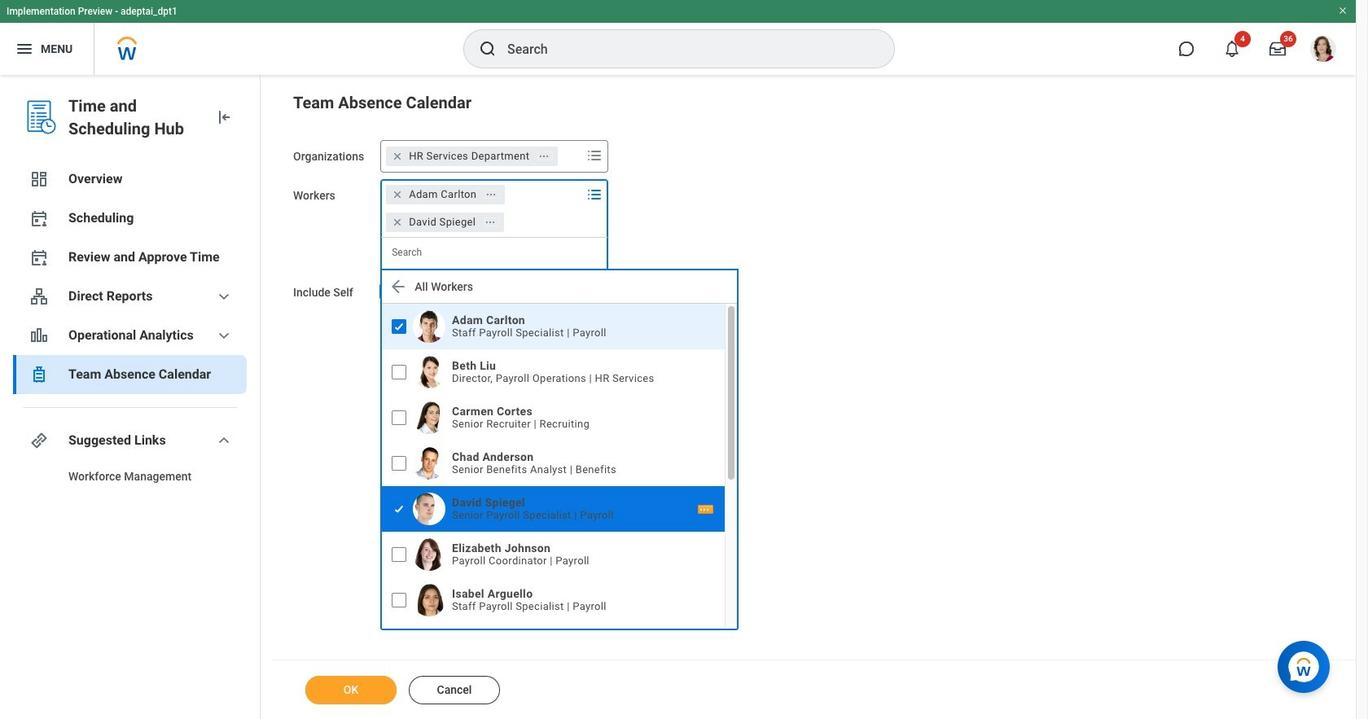 Task type: describe. For each thing, give the bounding box(es) containing it.
dashboard image
[[29, 169, 49, 189]]

adam carlton, press delete to clear value. option
[[386, 185, 505, 204]]

link image
[[29, 431, 49, 450]]

notifications large image
[[1224, 41, 1240, 57]]

time and scheduling hub element
[[68, 94, 201, 140]]

x small image for adam carlton element
[[389, 187, 406, 203]]

calendar user solid image
[[29, 248, 49, 267]]

2 prompts image from the top
[[585, 185, 604, 204]]

calendar user solid image
[[29, 208, 49, 228]]

related actions image for david spiegel element
[[485, 217, 496, 228]]

related actions image for 'hr services department' element on the top of the page
[[539, 151, 550, 162]]

chart image
[[29, 326, 49, 345]]

carmen cortes image
[[413, 402, 446, 434]]

adam carlton element
[[409, 187, 477, 202]]

chevron down small image
[[214, 326, 234, 345]]

chevron down small image for view team icon
[[214, 287, 234, 306]]

isabel arguello image
[[413, 584, 446, 617]]



Task type: locate. For each thing, give the bounding box(es) containing it.
1 chevron down small image from the top
[[214, 287, 234, 306]]

related actions image up search field on the top left of page
[[485, 217, 496, 228]]

1 horizontal spatial related actions image
[[699, 504, 710, 515]]

1 vertical spatial related actions image
[[485, 217, 496, 228]]

view team image
[[29, 287, 49, 306]]

banner
[[0, 0, 1356, 75]]

prompts image
[[585, 146, 604, 165], [585, 185, 604, 204]]

items selected for workers list box
[[381, 182, 583, 235]]

x small image inside hr services department, press delete to clear value. option
[[389, 148, 406, 165]]

adam carlton image
[[413, 310, 446, 343]]

1 vertical spatial prompts image
[[585, 185, 604, 204]]

check small image
[[378, 282, 398, 301]]

0 vertical spatial related actions image
[[539, 151, 550, 162]]

0 horizontal spatial related actions image
[[486, 189, 497, 200]]

Search field
[[381, 238, 606, 267]]

navigation pane region
[[0, 75, 261, 719]]

chevron down small image
[[214, 287, 234, 306], [214, 431, 234, 450]]

transformation import image
[[214, 108, 234, 127]]

1 x small image from the top
[[389, 148, 406, 165]]

related actions image inside hr services department, press delete to clear value. option
[[539, 151, 550, 162]]

related actions image
[[486, 189, 497, 200], [699, 504, 710, 515]]

0 vertical spatial chevron down small image
[[214, 287, 234, 306]]

related actions image
[[539, 151, 550, 162], [485, 217, 496, 228]]

chevron down small image for the link 'icon'
[[214, 431, 234, 450]]

hr services department, press delete to clear value. option
[[386, 147, 558, 166]]

0 horizontal spatial related actions image
[[485, 217, 496, 228]]

related actions image right 'hr services department' element on the top of the page
[[539, 151, 550, 162]]

1 prompts image from the top
[[585, 146, 604, 165]]

profile logan mcneil image
[[1310, 36, 1337, 65]]

1 vertical spatial x small image
[[389, 187, 406, 203]]

Search Workday  search field
[[507, 31, 861, 67]]

chad anderson image
[[413, 447, 446, 480]]

x small image
[[389, 148, 406, 165], [389, 187, 406, 203]]

task timeoff image
[[29, 365, 49, 384]]

x small image
[[389, 214, 406, 230]]

1 vertical spatial chevron down small image
[[214, 431, 234, 450]]

elizabeth johnson image
[[413, 538, 446, 571]]

1 horizontal spatial related actions image
[[539, 151, 550, 162]]

1 vertical spatial related actions image
[[699, 504, 710, 515]]

david spiegel image
[[413, 493, 446, 525]]

2 chevron down small image from the top
[[214, 431, 234, 450]]

hr services department element
[[409, 149, 530, 164]]

x small image up adam carlton, press delete to clear value. option
[[389, 148, 406, 165]]

search image
[[478, 39, 498, 59]]

related actions image inside adam carlton, press delete to clear value. option
[[486, 189, 497, 200]]

inbox large image
[[1270, 41, 1286, 57]]

arrow left image
[[389, 277, 408, 296]]

justify image
[[15, 39, 34, 59]]

david spiegel, press delete to clear value. option
[[386, 213, 504, 232]]

beth liu image
[[413, 356, 446, 388]]

close environment banner image
[[1338, 6, 1348, 15]]

0 vertical spatial x small image
[[389, 148, 406, 165]]

2 x small image from the top
[[389, 187, 406, 203]]

0 vertical spatial related actions image
[[486, 189, 497, 200]]

0 vertical spatial prompts image
[[585, 146, 604, 165]]

david spiegel element
[[409, 215, 476, 230]]

x small image up x small icon
[[389, 187, 406, 203]]

x small image for 'hr services department' element on the top of the page
[[389, 148, 406, 165]]



Task type: vqa. For each thing, say whether or not it's contained in the screenshot.
the bottommost calendar user solid icon
yes



